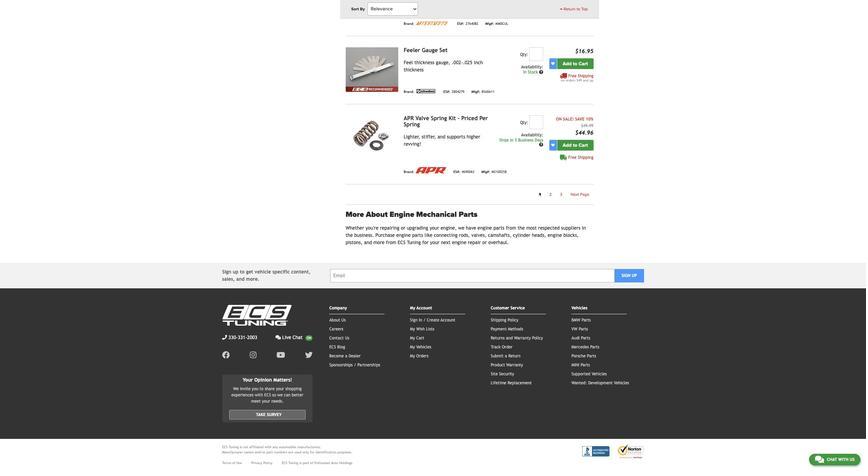 Task type: describe. For each thing, give the bounding box(es) containing it.
my for my cart
[[410, 336, 415, 341]]

mfg#: ms100258
[[482, 170, 507, 174]]

1 vertical spatial the
[[346, 233, 353, 238]]

share
[[265, 387, 275, 392]]

purposes.
[[338, 451, 353, 455]]

a for company
[[345, 354, 348, 359]]

mishimoto - corporate logo image
[[416, 21, 451, 25]]

on
[[556, 117, 562, 122]]

vehicles up wanted: development vehicles link
[[592, 372, 607, 377]]

content,
[[291, 269, 311, 275]]

question circle image for $16.95
[[539, 70, 544, 74]]

ecs for ecs tuning is not affiliated with any automobile manufacturers. manufacturer names and/or part numbers are used only for identification purposes.
[[222, 446, 228, 450]]

0 vertical spatial in
[[510, 138, 514, 143]]

us for about us
[[342, 318, 346, 323]]

sales,
[[222, 277, 235, 282]]

parts up have on the top right of page
[[459, 210, 478, 219]]

days
[[535, 138, 544, 143]]

can
[[284, 393, 291, 398]]

feel thickness gauge, .002-.025 inch thickness
[[404, 60, 483, 73]]

sponsorships / partnerships link
[[329, 363, 380, 368]]

2 vertical spatial cart
[[416, 336, 424, 341]]

and inside lighter, stiffer, and supports higher revving!
[[438, 134, 446, 140]]

$44.96
[[576, 130, 594, 136]]

most
[[527, 226, 537, 231]]

valves,
[[472, 233, 487, 238]]

enthusiast
[[315, 462, 330, 466]]

kit
[[449, 115, 456, 122]]

privacy policy link
[[251, 461, 273, 466]]

cart for the add to cart button corresponding to 1st add to wish list icon from the bottom
[[579, 142, 588, 148]]

es#2804279 - 8568a11 - feeler gauge set - feel thickness gauge, .002-.025 inch thickness - schwaben - audi bmw volkswagen mercedes benz mini porsche image
[[346, 47, 398, 87]]

identification
[[316, 451, 337, 455]]

not
[[243, 446, 248, 450]]

ecs inside 'we invite you to share your shopping experiences with ecs so we can better meet your needs.'
[[264, 393, 271, 398]]

mercedes
[[572, 345, 589, 350]]

330-331-2003
[[228, 335, 257, 341]]

porsche
[[572, 354, 586, 359]]

matters!
[[274, 378, 292, 383]]

better
[[292, 393, 304, 398]]

add for 1st add to wish list icon from the top of the page's the add to cart button
[[563, 61, 572, 67]]

1 horizontal spatial spring
[[431, 115, 447, 122]]

next
[[571, 192, 579, 197]]

es#: for set
[[444, 90, 451, 94]]

phone image
[[222, 336, 227, 340]]

2 horizontal spatial policy
[[532, 336, 543, 341]]

my orders link
[[410, 354, 429, 359]]

2 horizontal spatial with
[[839, 458, 849, 463]]

es#: 4690063
[[454, 170, 475, 174]]

add to cart button for 1st add to wish list icon from the top of the page
[[557, 58, 594, 69]]

330-
[[228, 335, 238, 341]]

higher
[[467, 134, 481, 140]]

only.
[[457, 2, 467, 8]]

become a dealer
[[329, 354, 361, 359]]

to up the free shipping on orders $49 and up
[[573, 61, 578, 67]]

more
[[374, 240, 385, 246]]

youtube logo image
[[277, 352, 285, 359]]

numbers
[[274, 451, 287, 455]]

schwaben - corporate logo image
[[416, 89, 437, 93]]

vehicles right 'development' at bottom right
[[614, 381, 629, 386]]

us for contact us
[[345, 336, 350, 341]]

upgrading
[[407, 226, 428, 231]]

paginated product list navigation navigation
[[346, 190, 594, 199]]

1 of from the left
[[232, 462, 236, 466]]

my cart link
[[410, 336, 424, 341]]

1 add to wish list image from the top
[[552, 62, 555, 65]]

0 vertical spatial /
[[424, 318, 426, 323]]

1 vertical spatial about
[[329, 318, 340, 323]]

have
[[466, 226, 476, 231]]

ecs inside whether you're repairing or upgrading your engine, we have engine parts from the most respected suppliers in the business. purchase engine parts like connecting rods, valves, camshafts, cylinder heads, engine blocks, pistons, and more from ecs tuning for your next engine repair or overhaul.
[[398, 240, 406, 246]]

0 vertical spatial or
[[401, 226, 406, 231]]

availability: for $16.95
[[521, 65, 544, 69]]

330-331-2003 link
[[222, 335, 257, 342]]

vehicles up bmw parts
[[572, 306, 588, 311]]

direct
[[404, 9, 417, 15]]

bolt
[[418, 9, 427, 15]]

next page link
[[567, 190, 594, 199]]

porsche parts
[[572, 354, 597, 359]]

caret up image
[[560, 7, 563, 11]]

opinion
[[254, 378, 272, 383]]

free shipping on orders $49 and up
[[561, 74, 594, 82]]

1 horizontal spatial about
[[366, 210, 388, 219]]

2 vertical spatial us
[[850, 458, 855, 463]]

up for sign up to get vehicle specific content, sales, and more.
[[233, 269, 239, 275]]

3 free from the top
[[569, 155, 577, 160]]

careers
[[329, 327, 344, 332]]

mm0cul
[[496, 22, 509, 26]]

in inside whether you're repairing or upgrading your engine, we have engine parts from the most respected suppliers in the business. purchase engine parts like connecting rods, valves, camshafts, cylinder heads, engine blocks, pistons, and more from ecs tuning for your next engine repair or overhaul.
[[582, 226, 586, 231]]

save
[[575, 117, 585, 122]]

to left the top
[[577, 7, 581, 11]]

3 link
[[556, 190, 567, 199]]

we inside 'we invite you to share your shopping experiences with ecs so we can better meet your needs.'
[[278, 393, 283, 398]]

my for my vehicles
[[410, 345, 415, 350]]

my wish lists
[[410, 327, 435, 332]]

comments image for chat
[[815, 456, 825, 464]]

sign in / create account
[[410, 318, 456, 323]]

question circle image for on sale!                         save 10%
[[539, 143, 544, 147]]

so
[[272, 393, 276, 398]]

vw
[[572, 327, 578, 332]]

add for the add to cart button corresponding to 1st add to wish list icon from the bottom
[[563, 142, 572, 148]]

use
[[237, 462, 242, 466]]

chat inside "link"
[[293, 335, 303, 341]]

2 add to cart from the top
[[563, 142, 588, 148]]

ecs tuning recommends this product. image
[[346, 87, 398, 92]]

and inside whether you're repairing or upgrading your engine, we have engine parts from the most respected suppliers in the business. purchase engine parts like connecting rods, valves, camshafts, cylinder heads, engine blocks, pistons, and more from ecs tuning for your next engine repair or overhaul.
[[364, 240, 372, 246]]

manufacturer
[[222, 451, 243, 455]]

policy for shipping policy
[[508, 318, 519, 323]]

parts for bmw parts
[[582, 318, 591, 323]]

orders
[[566, 78, 576, 82]]

tuning for ecs tuning is not affiliated with any automobile manufacturers. manufacturer names and/or part numbers are used only for identification purposes.
[[229, 446, 239, 450]]

engine
[[390, 210, 414, 219]]

2 free shipping from the top
[[569, 155, 594, 160]]

1 horizontal spatial parts
[[494, 226, 505, 231]]

0 vertical spatial thickness
[[415, 60, 435, 65]]

twitter logo image
[[305, 352, 313, 359]]

for inside whether you're repairing or upgrading your engine, we have engine parts from the most respected suppliers in the business. purchase engine parts like connecting rods, valves, camshafts, cylinder heads, engine blocks, pistons, and more from ecs tuning for your next engine repair or overhaul.
[[423, 240, 429, 246]]

0 horizontal spatial from
[[386, 240, 396, 246]]

my wish lists link
[[410, 327, 435, 332]]

engine,
[[441, 226, 457, 231]]

more about engine mechanical parts
[[346, 210, 478, 219]]

2 of from the left
[[310, 462, 314, 466]]

is for not
[[240, 446, 242, 450]]

mfg#: for feeler gauge set
[[472, 90, 481, 94]]

1 horizontal spatial return
[[564, 7, 576, 11]]

any
[[273, 446, 278, 450]]

sign for sign in / create account
[[410, 318, 418, 323]]

es#: 2764082
[[457, 22, 479, 26]]

.025
[[463, 60, 473, 65]]

parts for porsche parts
[[587, 354, 597, 359]]

parts for audi parts
[[581, 336, 591, 341]]

terms of use
[[222, 462, 242, 466]]

names
[[244, 451, 254, 455]]

apr
[[404, 115, 414, 122]]

es#: for spring
[[454, 170, 461, 174]]

apr - corporate logo image
[[416, 167, 447, 174]]

engine down repairing
[[396, 233, 411, 238]]

with inside the ecs tuning is not affiliated with any automobile manufacturers. manufacturer names and/or part numbers are used only for identification purposes.
[[265, 446, 272, 450]]

1 vertical spatial /
[[354, 363, 356, 368]]

up for sign up
[[632, 274, 637, 278]]

your down like
[[430, 240, 440, 246]]

1 horizontal spatial from
[[506, 226, 516, 231]]

engine down respected
[[548, 233, 562, 238]]

Email email field
[[330, 269, 615, 283]]

free inside the free shipping on orders $49 and up
[[569, 74, 577, 78]]

returns and warranty policy
[[491, 336, 543, 341]]

1 add to cart from the top
[[563, 61, 588, 67]]

survey
[[267, 413, 282, 418]]

1 vertical spatial account
[[441, 318, 456, 323]]

replacement
[[508, 381, 532, 386]]

sign in / create account link
[[410, 318, 456, 323]]

part inside the ecs tuning is not affiliated with any automobile manufacturers. manufacturer names and/or part numbers are used only for identification purposes.
[[267, 451, 273, 455]]

0 horizontal spatial parts
[[412, 233, 423, 238]]

engine up valves,
[[478, 226, 492, 231]]

and inside the free shipping on orders $49 and up
[[583, 78, 589, 82]]

audi parts link
[[572, 336, 591, 341]]

facebook logo image
[[222, 352, 230, 359]]

shipping down $44.96
[[578, 155, 594, 160]]

we invite you to share your shopping experiences with ecs so we can better meet your needs.
[[231, 387, 304, 404]]

engine down rods,
[[452, 240, 467, 246]]

your opinion matters!
[[243, 378, 292, 383]]

supported vehicles link
[[572, 372, 607, 377]]

gauge
[[422, 47, 438, 54]]

mfg#: 8568a11
[[472, 90, 495, 94]]

is for part
[[299, 462, 302, 466]]

and up order
[[506, 336, 513, 341]]

sign for sign up to get vehicle specific content, sales, and more.
[[222, 269, 231, 275]]

lifetime
[[491, 381, 507, 386]]

parts for mini parts
[[581, 363, 590, 368]]

site security
[[491, 372, 514, 377]]

1 vertical spatial warranty
[[507, 363, 523, 368]]

track order
[[491, 345, 513, 350]]

0 vertical spatial es#:
[[457, 22, 464, 26]]

live chat
[[282, 335, 303, 341]]

1 horizontal spatial in
[[523, 70, 527, 75]]

your right meet
[[262, 399, 270, 404]]

sale!
[[563, 117, 574, 122]]

privacy policy
[[251, 462, 273, 466]]

add to cart button for 1st add to wish list icon from the bottom
[[557, 140, 594, 151]]

terms of use link
[[222, 461, 242, 466]]

we inside whether you're repairing or upgrading your engine, we have engine parts from the most respected suppliers in the business. purchase engine parts like connecting rods, valves, camshafts, cylinder heads, engine blocks, pistons, and more from ecs tuning for your next engine repair or overhaul.
[[458, 226, 465, 231]]



Task type: vqa. For each thing, say whether or not it's contained in the screenshot.
the bottom ES#:
yes



Task type: locate. For each thing, give the bounding box(es) containing it.
or down valves,
[[483, 240, 487, 246]]

thickness down feeler gauge set link in the top of the page
[[415, 60, 435, 65]]

like
[[425, 233, 433, 238]]

cart down wish
[[416, 336, 424, 341]]

my for my account
[[410, 306, 416, 311]]

live
[[282, 335, 291, 341]]

parts down upgrading on the top of page
[[412, 233, 423, 238]]

invite
[[240, 387, 251, 392]]

None number field
[[530, 47, 544, 61], [530, 115, 544, 129], [530, 47, 544, 61], [530, 115, 544, 129]]

0 horizontal spatial comments image
[[276, 336, 281, 340]]

0 vertical spatial free
[[569, 1, 577, 6]]

1 vertical spatial free
[[569, 74, 577, 78]]

return to top
[[563, 7, 588, 11]]

my orders
[[410, 354, 429, 359]]

a inside for custom applications only. not a direct bolt on.
[[478, 2, 480, 8]]

1 vertical spatial brand:
[[404, 90, 415, 94]]

whether
[[346, 226, 364, 231]]

vehicles up orders
[[416, 345, 432, 350]]

to down $44.96
[[573, 142, 578, 148]]

spring
[[431, 115, 447, 122], [404, 121, 420, 128]]

from
[[506, 226, 516, 231], [386, 240, 396, 246]]

es#: left 2804279
[[444, 90, 451, 94]]

parts down porsche parts link
[[581, 363, 590, 368]]

tuning for ecs tuning is part of enthusiast auto holdings
[[288, 462, 298, 466]]

thickness down feel at left
[[404, 67, 424, 73]]

qty: for $16.95
[[520, 52, 528, 57]]

and down business.
[[364, 240, 372, 246]]

shipping inside the free shipping on orders $49 and up
[[578, 74, 594, 78]]

brand: left schwaben - corporate logo
[[404, 90, 415, 94]]

2 vertical spatial free
[[569, 155, 577, 160]]

my vehicles link
[[410, 345, 432, 350]]

chat with us
[[827, 458, 855, 463]]

shipping up the top
[[578, 1, 594, 6]]

sign up button
[[615, 269, 644, 283]]

automobile
[[279, 446, 297, 450]]

0 vertical spatial tuning
[[407, 240, 421, 246]]

parts right vw
[[579, 327, 588, 332]]

2 add from the top
[[563, 142, 572, 148]]

part
[[267, 451, 273, 455], [303, 462, 309, 466]]

0 vertical spatial we
[[458, 226, 465, 231]]

up inside sign up button
[[632, 274, 637, 278]]

mfg#: left mm0cul
[[485, 22, 494, 26]]

payment methods link
[[491, 327, 524, 332]]

ecs left blog
[[329, 345, 336, 350]]

mfg#: left ms100258
[[482, 170, 491, 174]]

0 horizontal spatial for
[[310, 451, 315, 455]]

careers link
[[329, 327, 344, 332]]

about up you're
[[366, 210, 388, 219]]

on
[[561, 78, 565, 82]]

enthusiast auto holdings link
[[315, 461, 353, 466]]

0 vertical spatial availability:
[[521, 65, 544, 69]]

your
[[243, 378, 253, 383]]

to inside 'we invite you to share your shopping experiences with ecs so we can better meet your needs.'
[[260, 387, 264, 392]]

tuning inside whether you're repairing or upgrading your engine, we have engine parts from the most respected suppliers in the business. purchase engine parts like connecting rods, valves, camshafts, cylinder heads, engine blocks, pistons, and more from ecs tuning for your next engine repair or overhaul.
[[407, 240, 421, 246]]

5 my from the top
[[410, 354, 415, 359]]

with
[[255, 393, 263, 398], [265, 446, 272, 450], [839, 458, 849, 463]]

comments image for live
[[276, 336, 281, 340]]

mini parts
[[572, 363, 590, 368]]

1 vertical spatial with
[[265, 446, 272, 450]]

up inside the sign up to get vehicle specific content, sales, and more.
[[233, 269, 239, 275]]

1 add from the top
[[563, 61, 572, 67]]

take survey
[[256, 413, 282, 418]]

in left the 5
[[510, 138, 514, 143]]

1 vertical spatial us
[[345, 336, 350, 341]]

0 vertical spatial add to cart
[[563, 61, 588, 67]]

bmw
[[572, 318, 581, 323]]

1 vertical spatial parts
[[412, 233, 423, 238]]

parts up the "mercedes parts" link
[[581, 336, 591, 341]]

1 vertical spatial policy
[[532, 336, 543, 341]]

my for my orders
[[410, 354, 415, 359]]

ecs down repairing
[[398, 240, 406, 246]]

1 vertical spatial qty:
[[520, 120, 528, 125]]

your up so
[[276, 387, 284, 392]]

parts
[[494, 226, 505, 231], [412, 233, 423, 238]]

return to top link
[[560, 6, 588, 12]]

0 horizontal spatial we
[[278, 393, 283, 398]]

contact us link
[[329, 336, 350, 341]]

site security link
[[491, 372, 514, 377]]

es#: left 2764082
[[457, 22, 464, 26]]

returns
[[491, 336, 505, 341]]

tuning down are
[[288, 462, 298, 466]]

returns and warranty policy link
[[491, 336, 543, 341]]

ecs tuning image
[[222, 305, 291, 326]]

1 vertical spatial or
[[483, 240, 487, 246]]

0 horizontal spatial policy
[[264, 462, 273, 466]]

availability: up business
[[521, 133, 544, 138]]

to left get
[[240, 269, 245, 275]]

a right the submit
[[505, 354, 507, 359]]

mfg#: left 8568a11
[[472, 90, 481, 94]]

2003
[[247, 335, 257, 341]]

shipping policy link
[[491, 318, 519, 323]]

lifetime replacement link
[[491, 381, 532, 386]]

1 vertical spatial in
[[419, 318, 422, 323]]

availability:
[[521, 65, 544, 69], [521, 133, 544, 138]]

we
[[458, 226, 465, 231], [278, 393, 283, 398]]

free shipping down $44.96
[[569, 155, 594, 160]]

live chat link
[[276, 335, 313, 342]]

1 horizontal spatial we
[[458, 226, 465, 231]]

0 horizontal spatial up
[[233, 269, 239, 275]]

/ down dealer
[[354, 363, 356, 368]]

part down any
[[267, 451, 273, 455]]

ecs blog link
[[329, 345, 345, 350]]

sponsorships
[[329, 363, 353, 368]]

parts for mercedes parts
[[590, 345, 600, 350]]

0 horizontal spatial a
[[345, 354, 348, 359]]

1 vertical spatial is
[[299, 462, 302, 466]]

.002-
[[452, 60, 463, 65]]

sign inside the sign up to get vehicle specific content, sales, and more.
[[222, 269, 231, 275]]

parts for vw parts
[[579, 327, 588, 332]]

the
[[518, 226, 525, 231], [346, 233, 353, 238]]

comments image left chat with us
[[815, 456, 825, 464]]

0 horizontal spatial or
[[401, 226, 406, 231]]

spring up lighter,
[[404, 121, 420, 128]]

mini parts link
[[572, 363, 590, 368]]

0 horizontal spatial account
[[417, 306, 432, 311]]

1 my from the top
[[410, 306, 416, 311]]

0 vertical spatial add to cart button
[[557, 58, 594, 69]]

contact us
[[329, 336, 350, 341]]

1
[[539, 192, 541, 197]]

0 vertical spatial account
[[417, 306, 432, 311]]

3 brand: from the top
[[404, 170, 415, 174]]

0 horizontal spatial tuning
[[229, 446, 239, 450]]

1 vertical spatial availability:
[[521, 133, 544, 138]]

1 horizontal spatial up
[[590, 78, 594, 82]]

availability: for on sale!                         save 10%
[[521, 133, 544, 138]]

account right create
[[441, 318, 456, 323]]

qty: up business
[[520, 120, 528, 125]]

or right repairing
[[401, 226, 406, 231]]

0 vertical spatial brand:
[[404, 22, 415, 26]]

ecs for ecs blog
[[329, 345, 336, 350]]

policy
[[508, 318, 519, 323], [532, 336, 543, 341], [264, 462, 273, 466]]

4 my from the top
[[410, 345, 415, 350]]

1 horizontal spatial in
[[582, 226, 586, 231]]

wanted:
[[572, 381, 587, 386]]

and right sales,
[[236, 277, 245, 282]]

1 add to cart button from the top
[[557, 58, 594, 69]]

1 vertical spatial return
[[509, 354, 521, 359]]

ecs for ecs tuning is part of enthusiast auto holdings
[[282, 462, 287, 466]]

ships in 5 business days
[[500, 138, 544, 143]]

us
[[342, 318, 346, 323], [345, 336, 350, 341], [850, 458, 855, 463]]

1 vertical spatial tuning
[[229, 446, 239, 450]]

1 horizontal spatial account
[[441, 318, 456, 323]]

1 vertical spatial comments image
[[815, 456, 825, 464]]

a left dealer
[[345, 354, 348, 359]]

2 horizontal spatial a
[[505, 354, 507, 359]]

1 horizontal spatial or
[[483, 240, 487, 246]]

payment methods
[[491, 327, 524, 332]]

2 vertical spatial with
[[839, 458, 849, 463]]

1 availability: from the top
[[521, 65, 544, 69]]

2 availability: from the top
[[521, 133, 544, 138]]

in up wish
[[419, 318, 422, 323]]

business.
[[354, 233, 374, 238]]

10%
[[586, 117, 594, 122]]

availability: up stock
[[521, 65, 544, 69]]

1 question circle image from the top
[[539, 70, 544, 74]]

brand: for apr
[[404, 170, 415, 174]]

add to cart button down $44.96
[[557, 140, 594, 151]]

my for my wish lists
[[410, 327, 415, 332]]

sign inside button
[[622, 274, 631, 278]]

0 horizontal spatial sign
[[222, 269, 231, 275]]

0 vertical spatial free shipping
[[569, 1, 594, 6]]

shipping right orders
[[578, 74, 594, 78]]

respected
[[539, 226, 560, 231]]

question circle image right stock
[[539, 70, 544, 74]]

ships
[[500, 138, 509, 143]]

0 vertical spatial part
[[267, 451, 273, 455]]

1 vertical spatial cart
[[579, 142, 588, 148]]

0 vertical spatial add
[[563, 61, 572, 67]]

0 horizontal spatial about
[[329, 318, 340, 323]]

cart down $44.96
[[579, 142, 588, 148]]

0 horizontal spatial chat
[[293, 335, 303, 341]]

1 vertical spatial thickness
[[404, 67, 424, 73]]

mfg#: for apr valve spring kit - priced per spring
[[482, 170, 491, 174]]

account up sign in / create account 'link'
[[417, 306, 432, 311]]

1 horizontal spatial part
[[303, 462, 309, 466]]

3
[[560, 192, 563, 197]]

1 horizontal spatial comments image
[[815, 456, 825, 464]]

1 horizontal spatial with
[[265, 446, 272, 450]]

3 my from the top
[[410, 336, 415, 341]]

2 add to wish list image from the top
[[552, 144, 555, 147]]

0 horizontal spatial is
[[240, 446, 242, 450]]

comments image inside chat with us link
[[815, 456, 825, 464]]

specific
[[273, 269, 290, 275]]

about up careers
[[329, 318, 340, 323]]

free shipping up the top
[[569, 1, 594, 6]]

add to wish list image
[[552, 62, 555, 65], [552, 144, 555, 147]]

supports
[[447, 134, 465, 140]]

es#4690063 - ms100258 - apr valve spring kit - priced per spring - lighter, stiffer, and supports higher revving! - apr - audi volkswagen image
[[346, 115, 398, 155]]

0 vertical spatial the
[[518, 226, 525, 231]]

partnerships
[[358, 363, 380, 368]]

2 free from the top
[[569, 74, 577, 78]]

parts
[[459, 210, 478, 219], [582, 318, 591, 323], [579, 327, 588, 332], [581, 336, 591, 341], [590, 345, 600, 350], [587, 354, 597, 359], [581, 363, 590, 368]]

for down like
[[423, 240, 429, 246]]

brand: down direct
[[404, 22, 415, 26]]

up inside the free shipping on orders $49 and up
[[590, 78, 594, 82]]

of left the use
[[232, 462, 236, 466]]

1 free shipping from the top
[[569, 1, 594, 6]]

per
[[480, 115, 488, 122]]

2 my from the top
[[410, 327, 415, 332]]

ecs up manufacturer
[[222, 446, 228, 450]]

question circle image down days
[[539, 143, 544, 147]]

ms100258
[[492, 170, 507, 174]]

a right not
[[478, 2, 480, 8]]

0 vertical spatial warranty
[[514, 336, 531, 341]]

1 vertical spatial add to cart
[[563, 142, 588, 148]]

warranty
[[514, 336, 531, 341], [507, 363, 523, 368]]

sign for sign up
[[622, 274, 631, 278]]

for inside the ecs tuning is not affiliated with any automobile manufacturers. manufacturer names and/or part numbers are used only for identification purposes.
[[310, 451, 315, 455]]

the up cylinder
[[518, 226, 525, 231]]

1 vertical spatial from
[[386, 240, 396, 246]]

1 horizontal spatial is
[[299, 462, 302, 466]]

your up like
[[430, 226, 439, 231]]

1 horizontal spatial for
[[423, 240, 429, 246]]

wish
[[416, 327, 425, 332]]

methods
[[508, 327, 524, 332]]

0 vertical spatial mfg#:
[[485, 22, 494, 26]]

with inside 'we invite you to share your shopping experiences with ecs so we can better meet your needs.'
[[255, 393, 263, 398]]

1 brand: from the top
[[404, 22, 415, 26]]

audi parts
[[572, 336, 591, 341]]

0 vertical spatial question circle image
[[539, 70, 544, 74]]

the up pistons,
[[346, 233, 353, 238]]

manufacturers.
[[298, 446, 321, 450]]

comments image
[[276, 336, 281, 340], [815, 456, 825, 464]]

cart for 1st add to wish list icon from the top of the page's the add to cart button
[[579, 61, 588, 67]]

2 vertical spatial policy
[[264, 462, 273, 466]]

parts up porsche parts on the bottom of page
[[590, 345, 600, 350]]

service
[[511, 306, 525, 311]]

add down "on sale!                         save 10% $49.99 $44.96" at the right
[[563, 142, 572, 148]]

qty: up in stock
[[520, 52, 528, 57]]

0 horizontal spatial spring
[[404, 121, 420, 128]]

lifetime replacement
[[491, 381, 532, 386]]

question circle image
[[539, 70, 544, 74], [539, 143, 544, 147]]

sponsorships / partnerships
[[329, 363, 380, 368]]

1 vertical spatial add to cart button
[[557, 140, 594, 151]]

0 vertical spatial policy
[[508, 318, 519, 323]]

ecs
[[398, 240, 406, 246], [329, 345, 336, 350], [264, 393, 271, 398], [222, 446, 228, 450], [282, 462, 287, 466]]

from up cylinder
[[506, 226, 516, 231]]

es#:
[[457, 22, 464, 26], [444, 90, 451, 94], [454, 170, 461, 174]]

my up my vehicles link
[[410, 336, 415, 341]]

0 vertical spatial comments image
[[276, 336, 281, 340]]

and right $49
[[583, 78, 589, 82]]

chat with us link
[[809, 455, 861, 466]]

free shipping
[[569, 1, 594, 6], [569, 155, 594, 160]]

feeler
[[404, 47, 420, 54]]

comments image left live
[[276, 336, 281, 340]]

/ left create
[[424, 318, 426, 323]]

ecs inside the ecs tuning is not affiliated with any automobile manufacturers. manufacturer names and/or part numbers are used only for identification purposes.
[[222, 446, 228, 450]]

tuning up manufacturer
[[229, 446, 239, 450]]

0 vertical spatial is
[[240, 446, 242, 450]]

from down purchase
[[386, 240, 396, 246]]

0 vertical spatial add to wish list image
[[552, 62, 555, 65]]

comments image inside live chat "link"
[[276, 336, 281, 340]]

1 vertical spatial free shipping
[[569, 155, 594, 160]]

0 horizontal spatial the
[[346, 233, 353, 238]]

brand: for feeler
[[404, 90, 415, 94]]

a for customer service
[[505, 354, 507, 359]]

1 vertical spatial add to wish list image
[[552, 144, 555, 147]]

2 add to cart button from the top
[[557, 140, 594, 151]]

1 vertical spatial mfg#:
[[472, 90, 481, 94]]

instagram logo image
[[250, 352, 257, 359]]

heads,
[[532, 233, 546, 238]]

add up orders
[[563, 61, 572, 67]]

0 horizontal spatial return
[[509, 354, 521, 359]]

submit a return link
[[491, 354, 521, 359]]

blog
[[337, 345, 345, 350]]

qty: for on sale!                         save 10%
[[520, 120, 528, 125]]

we right so
[[278, 393, 283, 398]]

my down my cart
[[410, 345, 415, 350]]

tuning inside the ecs tuning is not affiliated with any automobile manufacturers. manufacturer names and/or part numbers are used only for identification purposes.
[[229, 446, 239, 450]]

cart down $16.95
[[579, 61, 588, 67]]

top
[[582, 7, 588, 11]]

repairing
[[380, 226, 400, 231]]

0 horizontal spatial in
[[510, 138, 514, 143]]

to inside the sign up to get vehicle specific content, sales, and more.
[[240, 269, 245, 275]]

vw parts
[[572, 327, 588, 332]]

0 horizontal spatial in
[[419, 318, 422, 323]]

supported vehicles
[[572, 372, 607, 377]]

1 qty: from the top
[[520, 52, 528, 57]]

stiffer,
[[422, 134, 436, 140]]

and inside the sign up to get vehicle specific content, sales, and more.
[[236, 277, 245, 282]]

spring left kit
[[431, 115, 447, 122]]

0 horizontal spatial part
[[267, 451, 273, 455]]

in left stock
[[523, 70, 527, 75]]

is inside the ecs tuning is not affiliated with any automobile manufacturers. manufacturer names and/or part numbers are used only for identification purposes.
[[240, 446, 242, 450]]

return down order
[[509, 354, 521, 359]]

1 free from the top
[[569, 1, 577, 6]]

add to cart down $44.96
[[563, 142, 588, 148]]

2 vertical spatial mfg#:
[[482, 170, 491, 174]]

needs.
[[272, 399, 284, 404]]

mfg#: mm0cul
[[485, 22, 509, 26]]

is left not
[[240, 446, 242, 450]]

feel
[[404, 60, 413, 65]]

0 vertical spatial about
[[366, 210, 388, 219]]

1 vertical spatial chat
[[827, 458, 838, 463]]

2 qty: from the top
[[520, 120, 528, 125]]

product warranty link
[[491, 363, 523, 368]]

policy for privacy policy
[[264, 462, 273, 466]]

my left wish
[[410, 327, 415, 332]]

ecs left so
[[264, 393, 271, 398]]

is down used
[[299, 462, 302, 466]]

1 horizontal spatial chat
[[827, 458, 838, 463]]

2 horizontal spatial tuning
[[407, 240, 421, 246]]

brand: left apr - corporate logo
[[404, 170, 415, 174]]

free down $44.96
[[569, 155, 577, 160]]

1 horizontal spatial a
[[478, 2, 480, 8]]

es#2764082 - mm0cul - universal oil cooler - 19 row - serious engine oil cooling for the most demanding engines - mishimoto - audi bmw volkswagen mini image
[[346, 0, 398, 14]]

part down only
[[303, 462, 309, 466]]

warranty down methods
[[514, 336, 531, 341]]

1 vertical spatial part
[[303, 462, 309, 466]]

of left enthusiast
[[310, 462, 314, 466]]

add
[[563, 61, 572, 67], [563, 142, 572, 148]]

es#: left 4690063
[[454, 170, 461, 174]]

tuning down upgrading on the top of page
[[407, 240, 421, 246]]

1 vertical spatial for
[[310, 451, 315, 455]]

0 vertical spatial qty:
[[520, 52, 528, 57]]

1 horizontal spatial of
[[310, 462, 314, 466]]

product warranty
[[491, 363, 523, 368]]

1 vertical spatial in
[[582, 226, 586, 231]]

parts right bmw
[[582, 318, 591, 323]]

2 vertical spatial brand:
[[404, 170, 415, 174]]

for custom applications only. not a direct bolt on.
[[404, 2, 480, 15]]

experiences
[[231, 393, 254, 398]]

1 horizontal spatial /
[[424, 318, 426, 323]]

vw parts link
[[572, 327, 588, 332]]

parts up the camshafts,
[[494, 226, 505, 231]]

free up return to top
[[569, 1, 577, 6]]

add to cart button up the free shipping on orders $49 and up
[[557, 58, 594, 69]]

2 question circle image from the top
[[539, 143, 544, 147]]

warranty up security
[[507, 363, 523, 368]]

2 brand: from the top
[[404, 90, 415, 94]]

shipping up payment
[[491, 318, 507, 323]]



